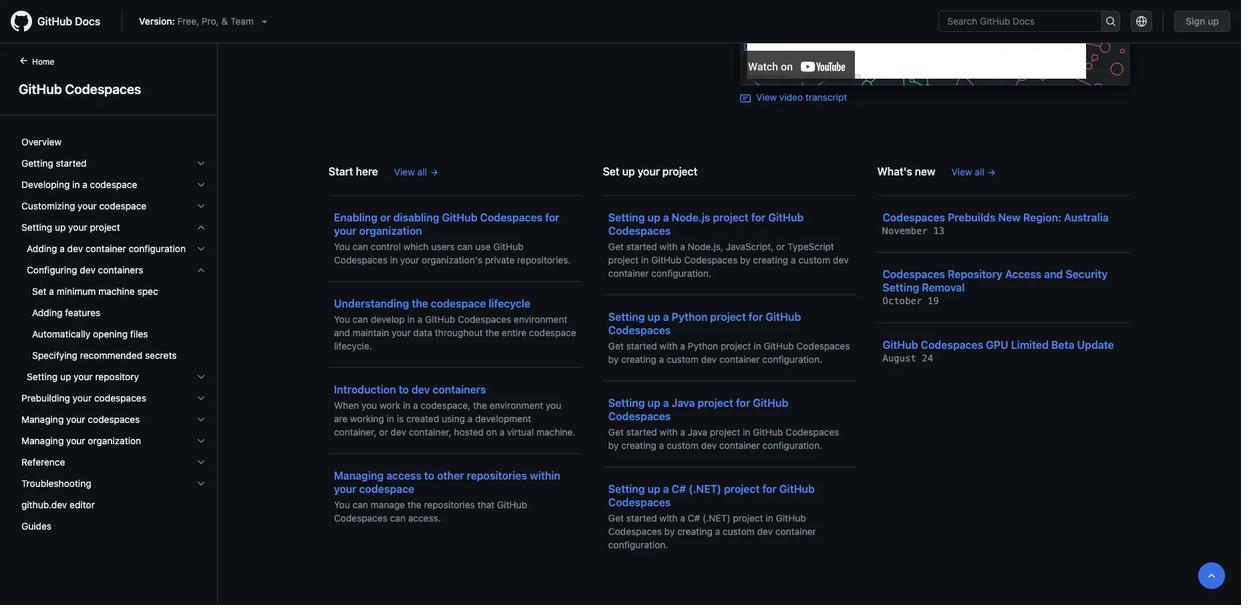 Task type: vqa. For each thing, say whether or not it's contained in the screenshot.
left C#
yes



Task type: locate. For each thing, give the bounding box(es) containing it.
1 vertical spatial c#
[[688, 513, 700, 524]]

can left manage
[[353, 500, 368, 511]]

and inside the codespaces repository access and security setting removal october 19
[[1044, 268, 1063, 281]]

or inside the 'setting up a node.js project for github codespaces get started with a node.js, javascript, or typescript project in github codespaces by creating a custom dev container configuration.'
[[776, 241, 785, 252]]

repository
[[948, 268, 1003, 281]]

0 horizontal spatial view all link
[[394, 165, 439, 179]]

and up the lifecycle.
[[334, 327, 350, 338]]

hosted
[[454, 427, 484, 438]]

0 vertical spatial you
[[334, 241, 350, 252]]

0 vertical spatial adding
[[27, 243, 57, 255]]

2 you from the left
[[546, 400, 561, 411]]

managing for organization
[[21, 436, 64, 447]]

setting for project
[[21, 222, 52, 233]]

0 horizontal spatial you
[[361, 400, 377, 411]]

0 horizontal spatial all
[[417, 166, 427, 177]]

environment up development
[[490, 400, 543, 411]]

1 horizontal spatial set
[[603, 165, 620, 178]]

enabling or disabling github codespaces for your organization you can control which users can use github codespaces in your organization's private repositories.
[[334, 211, 571, 266]]

sc 9kayk9 0 image for customizing your codespace
[[196, 201, 206, 212]]

in inside dropdown button
[[72, 179, 80, 190]]

6 sc 9kayk9 0 image from the top
[[196, 372, 206, 383]]

understanding the codespace lifecycle you can develop in a github codespaces environment and maintain your data throughout the entire codespace lifecycle.
[[334, 297, 576, 352]]

1 vertical spatial and
[[334, 327, 350, 338]]

sc 9kayk9 0 image inside managing your organization dropdown button
[[196, 436, 206, 447]]

0 vertical spatial organization
[[359, 224, 422, 237]]

creating inside setting up a c# (.net) project for github codespaces get started with a c# (.net) project in github codespaces by creating a custom dev container configuration.
[[677, 526, 713, 537]]

2 get from the top
[[608, 341, 624, 352]]

organization down the managing your codespaces dropdown button
[[88, 436, 141, 447]]

sc 9kayk9 0 image inside the prebuilding your codespaces dropdown button
[[196, 393, 206, 404]]

0 vertical spatial containers
[[98, 265, 143, 276]]

adding up "configuring"
[[27, 243, 57, 255]]

configuring dev containers element for containers
[[11, 281, 217, 367]]

adding inside dropdown button
[[27, 243, 57, 255]]

search image
[[1105, 16, 1116, 27]]

setting for python
[[608, 311, 645, 323]]

docs
[[75, 15, 100, 28]]

codespace,
[[421, 400, 471, 411]]

codespaces prebuilds new region: australia november 13
[[883, 211, 1109, 236]]

managing up reference
[[21, 436, 64, 447]]

version: free, pro, & team
[[139, 16, 254, 27]]

the up access.
[[408, 500, 421, 511]]

8 sc 9kayk9 0 image from the top
[[196, 436, 206, 447]]

1 view all from the left
[[394, 166, 427, 177]]

to inside introduction to dev containers when you work in a codespace, the environment you are working in is created using a development container, or dev container, hosted on a virtual machine.
[[399, 383, 409, 396]]

all for new
[[975, 166, 984, 177]]

you down enabling
[[334, 241, 350, 252]]

organization inside dropdown button
[[88, 436, 141, 447]]

view all link up disabling
[[394, 165, 439, 179]]

august 24 element
[[883, 353, 933, 364]]

or
[[380, 211, 391, 224], [776, 241, 785, 252], [379, 427, 388, 438]]

started inside setting up a c# (.net) project for github codespaces get started with a c# (.net) project in github codespaces by creating a custom dev container configuration.
[[626, 513, 657, 524]]

container, down working
[[334, 427, 377, 438]]

github codespaces element
[[0, 54, 218, 605]]

for inside enabling or disabling github codespaces for your organization you can control which users can use github codespaces in your organization's private repositories.
[[545, 211, 560, 224]]

managing up manage
[[334, 470, 384, 482]]

2 with from the top
[[660, 341, 678, 352]]

setting inside setting up a python project for github codespaces get started with a python project in github codespaces by creating a custom dev container configuration.
[[608, 311, 645, 323]]

4 get from the top
[[608, 513, 624, 524]]

you inside enabling or disabling github codespaces for your organization you can control which users can use github codespaces in your organization's private repositories.
[[334, 241, 350, 252]]

configuring dev containers element for dev
[[11, 260, 217, 367]]

you inside managing access to other repositories within your codespace you can manage the repositories that github codespaces can access.
[[334, 500, 350, 511]]

2 configuring dev containers element from the top
[[11, 281, 217, 367]]

github
[[37, 15, 72, 28], [19, 81, 62, 97], [442, 211, 477, 224], [768, 211, 804, 224], [493, 241, 524, 252], [651, 255, 682, 266], [766, 311, 801, 323], [425, 314, 455, 325], [883, 339, 918, 351], [764, 341, 794, 352], [753, 397, 788, 409], [753, 427, 783, 438], [779, 483, 815, 496], [497, 500, 527, 511], [776, 513, 806, 524]]

or down working
[[379, 427, 388, 438]]

organization up control
[[359, 224, 422, 237]]

custom inside the 'setting up a node.js project for github codespaces get started with a node.js, javascript, or typescript project in github codespaces by creating a custom dev container configuration.'
[[798, 255, 830, 266]]

sign up link
[[1175, 11, 1230, 32]]

environment inside introduction to dev containers when you work in a codespace, the environment you are working in is created using a development container, or dev container, hosted on a virtual machine.
[[490, 400, 543, 411]]

codespaces inside the codespaces repository access and security setting removal october 19
[[883, 268, 945, 281]]

adding up the automatically
[[32, 308, 62, 319]]

2 vertical spatial you
[[334, 500, 350, 511]]

custom
[[798, 255, 830, 266], [667, 354, 699, 365], [667, 440, 699, 451], [723, 526, 755, 537]]

project
[[662, 165, 698, 178], [713, 211, 749, 224], [90, 222, 120, 233], [608, 255, 639, 266], [710, 311, 746, 323], [721, 341, 751, 352], [698, 397, 733, 409], [710, 427, 740, 438], [724, 483, 760, 496], [733, 513, 763, 524]]

0 vertical spatial set
[[603, 165, 620, 178]]

container, down created
[[409, 427, 451, 438]]

for for enabling or disabling github codespaces for your organization
[[545, 211, 560, 224]]

you up machine.
[[546, 400, 561, 411]]

view for codespaces prebuilds new region: australia
[[952, 166, 972, 177]]

home link
[[13, 55, 76, 69]]

1 vertical spatial python
[[688, 341, 718, 352]]

what's
[[877, 165, 912, 178]]

adding for adding a dev container configuration
[[27, 243, 57, 255]]

containers
[[98, 265, 143, 276], [433, 383, 486, 396]]

get inside setting up a c# (.net) project for github codespaces get started with a c# (.net) project in github codespaces by creating a custom dev container configuration.
[[608, 513, 624, 524]]

1 horizontal spatial all
[[975, 166, 984, 177]]

or left typescript
[[776, 241, 785, 252]]

9 sc 9kayk9 0 image from the top
[[196, 458, 206, 468]]

0 horizontal spatial and
[[334, 327, 350, 338]]

1 vertical spatial environment
[[490, 400, 543, 411]]

all up prebuilds
[[975, 166, 984, 177]]

repositories
[[467, 470, 527, 482], [424, 500, 475, 511]]

0 vertical spatial python
[[672, 311, 708, 323]]

1 sc 9kayk9 0 image from the top
[[196, 180, 206, 190]]

1 vertical spatial or
[[776, 241, 785, 252]]

1 vertical spatial set
[[32, 286, 46, 297]]

custom inside setting up a c# (.net) project for github codespaces get started with a c# (.net) project in github codespaces by creating a custom dev container configuration.
[[723, 526, 755, 537]]

0 vertical spatial to
[[399, 383, 409, 396]]

codespace down developing in a codespace dropdown button
[[99, 201, 146, 212]]

or inside enabling or disabling github codespaces for your organization you can control which users can use github codespaces in your organization's private repositories.
[[380, 211, 391, 224]]

2 container, from the left
[[409, 427, 451, 438]]

up inside the 'setting up a node.js project for github codespaces get started with a node.js, javascript, or typescript project in github codespaces by creating a custom dev container configuration.'
[[648, 211, 660, 224]]

view all link
[[394, 165, 439, 179], [952, 165, 996, 179]]

in inside setting up a c# (.net) project for github codespaces get started with a c# (.net) project in github codespaces by creating a custom dev container configuration.
[[766, 513, 773, 524]]

started
[[56, 158, 87, 169], [626, 241, 657, 252], [626, 341, 657, 352], [626, 427, 657, 438], [626, 513, 657, 524]]

for for setting up a python project for github codespaces
[[749, 311, 763, 323]]

up for setting up a node.js project for github codespaces get started with a node.js, javascript, or typescript project in github codespaces by creating a custom dev container configuration.
[[648, 211, 660, 224]]

customizing your codespace button
[[16, 196, 212, 217]]

set a minimum machine spec link
[[16, 281, 212, 303]]

tooltip
[[1198, 563, 1225, 590]]

sc 9kayk9 0 image inside adding a dev container configuration dropdown button
[[196, 244, 206, 255]]

setting for c#
[[608, 483, 645, 496]]

0 horizontal spatial container,
[[334, 427, 377, 438]]

1 setting up your project element from the top
[[11, 217, 217, 388]]

lifecycle.
[[334, 341, 372, 352]]

1 with from the top
[[660, 241, 678, 252]]

data
[[413, 327, 432, 338]]

setting for repository
[[27, 372, 58, 383]]

2 view all link from the left
[[952, 165, 996, 179]]

security
[[1066, 268, 1108, 281]]

with for java
[[660, 427, 678, 438]]

dev inside setting up a java project for github codespaces get started with a java project in github codespaces by creating a custom dev container configuration.
[[701, 440, 717, 451]]

1 vertical spatial you
[[334, 314, 350, 325]]

3 sc 9kayk9 0 image from the top
[[196, 222, 206, 233]]

codespace down getting started dropdown button
[[90, 179, 137, 190]]

managing for codespaces
[[21, 415, 64, 426]]

sc 9kayk9 0 image for adding a dev container configuration
[[196, 244, 206, 255]]

2 vertical spatial managing
[[334, 470, 384, 482]]

1 horizontal spatial view all
[[952, 166, 984, 177]]

7 sc 9kayk9 0 image from the top
[[196, 393, 206, 404]]

setting inside setting up a java project for github codespaces get started with a java project in github codespaces by creating a custom dev container configuration.
[[608, 397, 645, 409]]

started for setting up a node.js project for github codespaces
[[626, 241, 657, 252]]

setting
[[608, 211, 645, 224], [21, 222, 52, 233], [883, 282, 919, 294], [608, 311, 645, 323], [27, 372, 58, 383], [608, 397, 645, 409], [608, 483, 645, 496]]

set for set a minimum machine spec
[[32, 286, 46, 297]]

3 get from the top
[[608, 427, 624, 438]]

2 all from the left
[[975, 166, 984, 177]]

your
[[638, 165, 660, 178], [78, 201, 97, 212], [68, 222, 87, 233], [334, 224, 357, 237], [400, 255, 419, 266], [392, 327, 411, 338], [74, 372, 93, 383], [73, 393, 92, 404], [66, 415, 85, 426], [66, 436, 85, 447], [334, 483, 357, 496]]

view all right here
[[394, 166, 427, 177]]

sc 9kayk9 0 image for developing in a codespace
[[196, 180, 206, 190]]

0 horizontal spatial set
[[32, 286, 46, 297]]

sc 9kayk9 0 image
[[196, 158, 206, 169], [196, 415, 206, 426]]

view right link image
[[756, 92, 777, 103]]

codespaces
[[65, 81, 141, 97], [480, 211, 543, 224], [883, 211, 945, 224], [608, 224, 671, 237], [334, 255, 388, 266], [684, 255, 738, 266], [883, 268, 945, 281], [458, 314, 511, 325], [608, 324, 671, 337], [921, 339, 983, 351], [796, 341, 850, 352], [608, 410, 671, 423], [786, 427, 839, 438], [608, 496, 671, 509], [334, 513, 388, 524], [608, 526, 662, 537]]

by
[[740, 255, 751, 266], [608, 354, 619, 365], [608, 440, 619, 451], [664, 526, 675, 537]]

container inside the 'setting up a node.js project for github codespaces get started with a node.js, javascript, or typescript project in github codespaces by creating a custom dev container configuration.'
[[608, 268, 649, 279]]

the up development
[[473, 400, 487, 411]]

0 vertical spatial or
[[380, 211, 391, 224]]

github codespaces link
[[16, 79, 201, 99]]

all up disabling
[[417, 166, 427, 177]]

5 sc 9kayk9 0 image from the top
[[196, 265, 206, 276]]

can up maintain
[[353, 314, 368, 325]]

get inside setting up a java project for github codespaces get started with a java project in github codespaces by creating a custom dev container configuration.
[[608, 427, 624, 438]]

prebuilding
[[21, 393, 70, 404]]

0 horizontal spatial containers
[[98, 265, 143, 276]]

2 you from the top
[[334, 314, 350, 325]]

2 view all from the left
[[952, 166, 984, 177]]

3 with from the top
[[660, 427, 678, 438]]

for inside setting up a java project for github codespaces get started with a java project in github codespaces by creating a custom dev container configuration.
[[736, 397, 750, 409]]

specifying recommended secrets link
[[16, 345, 212, 367]]

0 horizontal spatial to
[[399, 383, 409, 396]]

up for setting up your repository
[[60, 372, 71, 383]]

in inside enabling or disabling github codespaces for your organization you can control which users can use github codespaces in your organization's private repositories.
[[390, 255, 398, 266]]

0 vertical spatial managing
[[21, 415, 64, 426]]

can inside understanding the codespace lifecycle you can develop in a github codespaces environment and maintain your data throughout the entire codespace lifecycle.
[[353, 314, 368, 325]]

other
[[437, 470, 464, 482]]

1 horizontal spatial container,
[[409, 427, 451, 438]]

0 vertical spatial environment
[[514, 314, 567, 325]]

customizing your codespace
[[21, 201, 146, 212]]

sc 9kayk9 0 image inside customizing your codespace dropdown button
[[196, 201, 206, 212]]

the left entire at bottom
[[485, 327, 499, 338]]

setting inside the 'setting up a node.js project for github codespaces get started with a node.js, javascript, or typescript project in github codespaces by creating a custom dev container configuration.'
[[608, 211, 645, 224]]

up inside setting up a python project for github codespaces get started with a python project in github codespaces by creating a custom dev container configuration.
[[648, 311, 660, 323]]

your inside managing access to other repositories within your codespace you can manage the repositories that github codespaces can access.
[[334, 483, 357, 496]]

dev inside adding a dev container configuration dropdown button
[[67, 243, 83, 255]]

managing down prebuilding
[[21, 415, 64, 426]]

sc 9kayk9 0 image
[[196, 180, 206, 190], [196, 201, 206, 212], [196, 222, 206, 233], [196, 244, 206, 255], [196, 265, 206, 276], [196, 372, 206, 383], [196, 393, 206, 404], [196, 436, 206, 447], [196, 458, 206, 468], [196, 479, 206, 490]]

containers up the machine
[[98, 265, 143, 276]]

codespaces for prebuilding your codespaces
[[94, 393, 146, 404]]

you up the lifecycle.
[[334, 314, 350, 325]]

node.js,
[[688, 241, 723, 252]]

sc 9kayk9 0 image inside developing in a codespace dropdown button
[[196, 180, 206, 190]]

2 setting up your project element from the top
[[11, 238, 217, 388]]

up inside setting up a java project for github codespaces get started with a java project in github codespaces by creating a custom dev container configuration.
[[648, 397, 660, 409]]

containers up codespace,
[[433, 383, 486, 396]]

all
[[417, 166, 427, 177], [975, 166, 984, 177]]

0 vertical spatial java
[[672, 397, 695, 409]]

2 sc 9kayk9 0 image from the top
[[196, 201, 206, 212]]

dev inside the 'setting up a node.js project for github codespaces get started with a node.js, javascript, or typescript project in github codespaces by creating a custom dev container configuration.'
[[833, 255, 849, 266]]

home
[[32, 57, 54, 66]]

overview link
[[16, 132, 212, 153]]

started inside setting up a java project for github codespaces get started with a java project in github codespaces by creating a custom dev container configuration.
[[626, 427, 657, 438]]

1 you from the top
[[334, 241, 350, 252]]

up for setting up your project
[[55, 222, 66, 233]]

introduction to dev containers when you work in a codespace, the environment you are working in is created using a development container, or dev container, hosted on a virtual machine.
[[334, 383, 576, 438]]

can down manage
[[390, 513, 406, 524]]

started for setting up a java project for github codespaces
[[626, 427, 657, 438]]

dev inside setting up a python project for github codespaces get started with a python project in github codespaces by creating a custom dev container configuration.
[[701, 354, 717, 365]]

codespace up throughout at bottom
[[431, 297, 486, 310]]

for inside setting up a python project for github codespaces get started with a python project in github codespaces by creating a custom dev container configuration.
[[749, 311, 763, 323]]

setting inside setting up a c# (.net) project for github codespaces get started with a c# (.net) project in github codespaces by creating a custom dev container configuration.
[[608, 483, 645, 496]]

set a minimum machine spec
[[32, 286, 158, 297]]

typescript
[[788, 241, 834, 252]]

sc 9kayk9 0 image inside the managing your codespaces dropdown button
[[196, 415, 206, 426]]

setting up a java project for github codespaces get started with a java project in github codespaces by creating a custom dev container configuration.
[[608, 397, 839, 451]]

setting for java
[[608, 397, 645, 409]]

on
[[486, 427, 497, 438]]

codespaces down repository at the bottom left
[[94, 393, 146, 404]]

0 vertical spatial codespaces
[[94, 393, 146, 404]]

up inside setting up a c# (.net) project for github codespaces get started with a c# (.net) project in github codespaces by creating a custom dev container configuration.
[[648, 483, 660, 496]]

0 horizontal spatial view all
[[394, 166, 427, 177]]

up
[[1208, 16, 1219, 27], [622, 165, 635, 178], [648, 211, 660, 224], [55, 222, 66, 233], [648, 311, 660, 323], [60, 372, 71, 383], [648, 397, 660, 409], [648, 483, 660, 496]]

setting up your project element containing setting up your project
[[11, 217, 217, 388]]

None search field
[[939, 11, 1120, 32]]

repositories up access.
[[424, 500, 475, 511]]

codespace inside managing access to other repositories within your codespace you can manage the repositories that github codespaces can access.
[[359, 483, 414, 496]]

1 vertical spatial sc 9kayk9 0 image
[[196, 415, 206, 426]]

adding
[[27, 243, 57, 255], [32, 308, 62, 319]]

container inside setting up a python project for github codespaces get started with a python project in github codespaces by creating a custom dev container configuration.
[[719, 354, 760, 365]]

sc 9kayk9 0 image for reference
[[196, 458, 206, 468]]

the up data at the bottom
[[412, 297, 428, 310]]

1 configuring dev containers element from the top
[[11, 260, 217, 367]]

environment for lifecycle
[[514, 314, 567, 325]]

with for python
[[660, 341, 678, 352]]

node.js
[[672, 211, 710, 224]]

4 sc 9kayk9 0 image from the top
[[196, 244, 206, 255]]

transcript
[[806, 92, 847, 103]]

view right new on the right top
[[952, 166, 972, 177]]

1 horizontal spatial c#
[[688, 513, 700, 524]]

1 vertical spatial containers
[[433, 383, 486, 396]]

set inside github codespaces element
[[32, 286, 46, 297]]

setting up your project
[[21, 222, 120, 233]]

region:
[[1023, 211, 1062, 224]]

container inside setting up a java project for github codespaces get started with a java project in github codespaces by creating a custom dev container configuration.
[[719, 440, 760, 451]]

0 vertical spatial sc 9kayk9 0 image
[[196, 158, 206, 169]]

creating
[[753, 255, 788, 266], [621, 354, 657, 365], [621, 440, 657, 451], [677, 526, 713, 537]]

can
[[353, 241, 368, 252], [457, 241, 473, 252], [353, 314, 368, 325], [353, 500, 368, 511], [390, 513, 406, 524]]

0 vertical spatial (.net)
[[689, 483, 721, 496]]

setting inside the codespaces repository access and security setting removal october 19
[[883, 282, 919, 294]]

managing access to other repositories within your codespace you can manage the repositories that github codespaces can access.
[[334, 470, 560, 524]]

setting up a node.js project for github codespaces get started with a node.js, javascript, or typescript project in github codespaces by creating a custom dev container configuration.
[[608, 211, 849, 279]]

1 vertical spatial organization
[[88, 436, 141, 447]]

view right here
[[394, 166, 415, 177]]

sc 9kayk9 0 image inside setting up your repository dropdown button
[[196, 372, 206, 383]]

1 view all link from the left
[[394, 165, 439, 179]]

setting up your project element
[[11, 217, 217, 388], [11, 238, 217, 388]]

environment inside understanding the codespace lifecycle you can develop in a github codespaces environment and maintain your data throughout the entire codespace lifecycle.
[[514, 314, 567, 325]]

github inside github codespaces gpu limited beta update august 24
[[883, 339, 918, 351]]

sc 9kayk9 0 image inside troubleshooting dropdown button
[[196, 479, 206, 490]]

guides link
[[16, 516, 212, 538]]

configuring dev containers element
[[11, 260, 217, 367], [11, 281, 217, 367]]

1 all from the left
[[417, 166, 427, 177]]

0 horizontal spatial view
[[394, 166, 415, 177]]

started inside setting up a python project for github codespaces get started with a python project in github codespaces by creating a custom dev container configuration.
[[626, 341, 657, 352]]

started inside the 'setting up a node.js project for github codespaces get started with a node.js, javascript, or typescript project in github codespaces by creating a custom dev container configuration.'
[[626, 241, 657, 252]]

codespaces down the prebuilding your codespaces dropdown button on the bottom of the page
[[88, 415, 140, 426]]

github inside understanding the codespace lifecycle you can develop in a github codespaces environment and maintain your data throughout the entire codespace lifecycle.
[[425, 314, 455, 325]]

with inside setting up a java project for github codespaces get started with a java project in github codespaces by creating a custom dev container configuration.
[[660, 427, 678, 438]]

view all link up prebuilds
[[952, 165, 996, 179]]

1 horizontal spatial view all link
[[952, 165, 996, 179]]

managing for to
[[334, 470, 384, 482]]

10 sc 9kayk9 0 image from the top
[[196, 479, 206, 490]]

get inside setting up a python project for github codespaces get started with a python project in github codespaces by creating a custom dev container configuration.
[[608, 341, 624, 352]]

1 get from the top
[[608, 241, 624, 252]]

specifying recommended secrets
[[32, 350, 177, 361]]

prebuilding your codespaces
[[21, 393, 146, 404]]

codespace up manage
[[359, 483, 414, 496]]

control
[[371, 241, 401, 252]]

machine.
[[536, 427, 576, 438]]

configuration. inside setting up a python project for github codespaces get started with a python project in github codespaces by creating a custom dev container configuration.
[[762, 354, 822, 365]]

environment up entire at bottom
[[514, 314, 567, 325]]

you left manage
[[334, 500, 350, 511]]

repositories up the that on the bottom
[[467, 470, 527, 482]]

github codespaces
[[19, 81, 141, 97]]

configuration. inside setting up a java project for github codespaces get started with a java project in github codespaces by creating a custom dev container configuration.
[[762, 440, 822, 451]]

container,
[[334, 427, 377, 438], [409, 427, 451, 438]]

your inside understanding the codespace lifecycle you can develop in a github codespaces environment and maintain your data throughout the entire codespace lifecycle.
[[392, 327, 411, 338]]

1 vertical spatial adding
[[32, 308, 62, 319]]

1 sc 9kayk9 0 image from the top
[[196, 158, 206, 169]]

1 horizontal spatial you
[[546, 400, 561, 411]]

a inside understanding the codespace lifecycle you can develop in a github codespaces environment and maintain your data throughout the entire codespace lifecycle.
[[417, 314, 422, 325]]

in
[[72, 179, 80, 190], [390, 255, 398, 266], [641, 255, 649, 266], [407, 314, 415, 325], [754, 341, 761, 352], [403, 400, 411, 411], [387, 414, 394, 425], [743, 427, 750, 438], [766, 513, 773, 524]]

1 vertical spatial codespaces
[[88, 415, 140, 426]]

1 horizontal spatial containers
[[433, 383, 486, 396]]

3 you from the top
[[334, 500, 350, 511]]

1 vertical spatial managing
[[21, 436, 64, 447]]

sc 9kayk9 0 image for getting started
[[196, 158, 206, 169]]

0 vertical spatial and
[[1044, 268, 1063, 281]]

0 horizontal spatial organization
[[88, 436, 141, 447]]

github docs
[[37, 15, 100, 28]]

sc 9kayk9 0 image inside setting up your project dropdown button
[[196, 222, 206, 233]]

organization
[[359, 224, 422, 237], [88, 436, 141, 447]]

you up working
[[361, 400, 377, 411]]

free,
[[177, 16, 199, 27]]

2 horizontal spatial view
[[952, 166, 972, 177]]

4 with from the top
[[660, 513, 678, 524]]

to left other
[[424, 470, 434, 482]]

with inside setting up a python project for github codespaces get started with a python project in github codespaces by creating a custom dev container configuration.
[[660, 341, 678, 352]]

13
[[933, 225, 945, 236]]

dev inside configuring dev containers "dropdown button"
[[80, 265, 95, 276]]

1 horizontal spatial and
[[1044, 268, 1063, 281]]

configuring dev containers element containing set a minimum machine spec
[[11, 281, 217, 367]]

codespaces for managing your codespaces
[[88, 415, 140, 426]]

or up control
[[380, 211, 391, 224]]

1 vertical spatial (.net)
[[703, 513, 730, 524]]

Search GitHub Docs search field
[[939, 11, 1101, 31]]

1 horizontal spatial to
[[424, 470, 434, 482]]

to up 'work' on the bottom left of the page
[[399, 383, 409, 396]]

sc 9kayk9 0 image for troubleshooting
[[196, 479, 206, 490]]

developing
[[21, 179, 70, 190]]

specifying
[[32, 350, 78, 361]]

1 vertical spatial repositories
[[424, 500, 475, 511]]

and inside understanding the codespace lifecycle you can develop in a github codespaces environment and maintain your data throughout the entire codespace lifecycle.
[[334, 327, 350, 338]]

setting inside setting up your project dropdown button
[[21, 222, 52, 233]]

managing
[[21, 415, 64, 426], [21, 436, 64, 447], [334, 470, 384, 482]]

the
[[412, 297, 428, 310], [485, 327, 499, 338], [473, 400, 487, 411], [408, 500, 421, 511]]

and right access
[[1044, 268, 1063, 281]]

2 vertical spatial or
[[379, 427, 388, 438]]

(.net)
[[689, 483, 721, 496], [703, 513, 730, 524]]

you inside understanding the codespace lifecycle you can develop in a github codespaces environment and maintain your data throughout the entire codespace lifecycle.
[[334, 314, 350, 325]]

gpu
[[986, 339, 1009, 351]]

configuring dev containers element containing configuring dev containers
[[11, 260, 217, 367]]

pro,
[[202, 16, 219, 27]]

reference button
[[16, 452, 212, 474]]

view all right new on the right top
[[952, 166, 984, 177]]

1 horizontal spatial organization
[[359, 224, 422, 237]]

get for setting up a python project for github codespaces
[[608, 341, 624, 352]]

dev
[[67, 243, 83, 255], [833, 255, 849, 266], [80, 265, 95, 276], [701, 354, 717, 365], [412, 383, 430, 396], [391, 427, 406, 438], [701, 440, 717, 451], [757, 526, 773, 537]]

2 sc 9kayk9 0 image from the top
[[196, 415, 206, 426]]

automatically opening files
[[32, 329, 148, 340]]

1 vertical spatial to
[[424, 470, 434, 482]]

0 horizontal spatial c#
[[672, 483, 686, 496]]



Task type: describe. For each thing, give the bounding box(es) containing it.
october 19 element
[[883, 296, 939, 307]]

codespaces inside understanding the codespace lifecycle you can develop in a github codespaces environment and maintain your data throughout the entire codespace lifecycle.
[[458, 314, 511, 325]]

develop
[[371, 314, 405, 325]]

get for setting up a java project for github codespaces
[[608, 427, 624, 438]]

the inside managing access to other repositories within your codespace you can manage the repositories that github codespaces can access.
[[408, 500, 421, 511]]

set for set up your project
[[603, 165, 620, 178]]

custom inside setting up a java project for github codespaces get started with a java project in github codespaces by creating a custom dev container configuration.
[[667, 440, 699, 451]]

container inside dropdown button
[[86, 243, 126, 255]]

by inside setting up a java project for github codespaces get started with a java project in github codespaces by creating a custom dev container configuration.
[[608, 440, 619, 451]]

for for setting up a java project for github codespaces
[[736, 397, 750, 409]]

creating inside setting up a python project for github codespaces get started with a python project in github codespaces by creating a custom dev container configuration.
[[621, 354, 657, 365]]

javascript,
[[726, 241, 774, 252]]

view all link for what's new
[[952, 165, 996, 179]]

codespaces inside "codespaces prebuilds new region: australia november 13"
[[883, 211, 945, 224]]

guides
[[21, 521, 52, 532]]

adding a dev container configuration
[[27, 243, 186, 255]]

codespaces repository access and security setting removal october 19
[[883, 268, 1108, 307]]

for inside setting up a c# (.net) project for github codespaces get started with a c# (.net) project in github codespaces by creating a custom dev container configuration.
[[762, 483, 777, 496]]

github.dev
[[21, 500, 67, 511]]

repositories.
[[517, 255, 571, 266]]

organization inside enabling or disabling github codespaces for your organization you can control which users can use github codespaces in your organization's private repositories.
[[359, 224, 422, 237]]

developing in a codespace button
[[16, 174, 212, 196]]

reference
[[21, 457, 65, 468]]

by inside the 'setting up a node.js project for github codespaces get started with a node.js, javascript, or typescript project in github codespaces by creating a custom dev container configuration.'
[[740, 255, 751, 266]]

codespace inside customizing your codespace dropdown button
[[99, 201, 146, 212]]

australia
[[1064, 211, 1109, 224]]

codespace inside developing in a codespace dropdown button
[[90, 179, 137, 190]]

enabling
[[334, 211, 378, 224]]

up for set up your project
[[622, 165, 635, 178]]

access
[[1005, 268, 1042, 281]]

setting up your repository
[[27, 372, 139, 383]]

repository
[[95, 372, 139, 383]]

introduction
[[334, 383, 396, 396]]

editor
[[70, 500, 95, 511]]

managing your codespaces
[[21, 415, 140, 426]]

select language: current language is english image
[[1136, 16, 1147, 27]]

minimum
[[57, 286, 96, 297]]

configuration
[[129, 243, 186, 255]]

with inside setting up a c# (.net) project for github codespaces get started with a c# (.net) project in github codespaces by creating a custom dev container configuration.
[[660, 513, 678, 524]]

custom inside setting up a python project for github codespaces get started with a python project in github codespaces by creating a custom dev container configuration.
[[667, 354, 699, 365]]

1 you from the left
[[361, 400, 377, 411]]

lifecycle
[[489, 297, 531, 310]]

up for setting up a python project for github codespaces get started with a python project in github codespaces by creating a custom dev container configuration.
[[648, 311, 660, 323]]

opening
[[93, 329, 128, 340]]

adding for adding features
[[32, 308, 62, 319]]

access.
[[408, 513, 441, 524]]

the inside introduction to dev containers when you work in a codespace, the environment you are working in is created using a development container, or dev container, hosted on a virtual machine.
[[473, 400, 487, 411]]

spec
[[137, 286, 158, 297]]

&
[[221, 16, 228, 27]]

new
[[998, 211, 1021, 224]]

can left 'use'
[[457, 241, 473, 252]]

1 vertical spatial java
[[688, 427, 707, 438]]

in inside setting up a java project for github codespaces get started with a java project in github codespaces by creating a custom dev container configuration.
[[743, 427, 750, 438]]

sc 9kayk9 0 image for managing your codespaces
[[196, 415, 206, 426]]

setting for node.js
[[608, 211, 645, 224]]

with for node.js
[[660, 241, 678, 252]]

work
[[380, 400, 400, 411]]

november
[[883, 225, 928, 236]]

prebuilding your codespaces button
[[16, 388, 212, 409]]

github.dev editor link
[[16, 495, 212, 516]]

automatically opening files link
[[16, 324, 212, 345]]

entire
[[502, 327, 526, 338]]

environment for containers
[[490, 400, 543, 411]]

development
[[475, 414, 531, 425]]

sc 9kayk9 0 image for prebuilding your codespaces
[[196, 393, 206, 404]]

virtual
[[507, 427, 534, 438]]

are
[[334, 414, 348, 425]]

0 vertical spatial repositories
[[467, 470, 527, 482]]

get for setting up a node.js project for github codespaces
[[608, 241, 624, 252]]

configuration. inside the 'setting up a node.js project for github codespaces get started with a node.js, javascript, or typescript project in github codespaces by creating a custom dev container configuration.'
[[651, 268, 711, 279]]

created
[[406, 414, 439, 425]]

up for setting up a java project for github codespaces get started with a java project in github codespaces by creating a custom dev container configuration.
[[648, 397, 660, 409]]

sc 9kayk9 0 image for setting up your project
[[196, 222, 206, 233]]

configuration. inside setting up a c# (.net) project for github codespaces get started with a c# (.net) project in github codespaces by creating a custom dev container configuration.
[[608, 540, 668, 551]]

configuring
[[27, 265, 77, 276]]

limited
[[1011, 339, 1049, 351]]

sign up
[[1186, 16, 1219, 27]]

setting up a c# (.net) project for github codespaces get started with a c# (.net) project in github codespaces by creating a custom dev container configuration.
[[608, 483, 816, 551]]

configuring dev containers button
[[16, 260, 212, 281]]

video
[[780, 92, 803, 103]]

files
[[130, 329, 148, 340]]

adding a dev container configuration button
[[16, 238, 212, 260]]

setting up your project button
[[16, 217, 212, 238]]

view video transcript link
[[740, 92, 847, 104]]

to inside managing access to other repositories within your codespace you can manage the repositories that github codespaces can access.
[[424, 470, 434, 482]]

troubleshooting
[[21, 479, 91, 490]]

which
[[403, 241, 429, 252]]

disabling
[[393, 211, 439, 224]]

started inside dropdown button
[[56, 158, 87, 169]]

getting
[[21, 158, 53, 169]]

august
[[883, 353, 916, 364]]

dev inside setting up a c# (.net) project for github codespaces get started with a c# (.net) project in github codespaces by creating a custom dev container configuration.
[[757, 526, 773, 537]]

managing your organization button
[[16, 431, 212, 452]]

setting up your project element containing adding a dev container configuration
[[11, 238, 217, 388]]

set up your project
[[603, 165, 698, 178]]

getting started
[[21, 158, 87, 169]]

november 13 element
[[883, 225, 945, 236]]

1 horizontal spatial view
[[756, 92, 777, 103]]

overview
[[21, 137, 62, 148]]

by inside setting up a python project for github codespaces get started with a python project in github codespaces by creating a custom dev container configuration.
[[608, 354, 619, 365]]

github inside managing access to other repositories within your codespace you can manage the repositories that github codespaces can access.
[[497, 500, 527, 511]]

all for disabling
[[417, 166, 427, 177]]

creating inside the 'setting up a node.js project for github codespaces get started with a node.js, javascript, or typescript project in github codespaces by creating a custom dev container configuration.'
[[753, 255, 788, 266]]

sc 9kayk9 0 image for setting up your repository
[[196, 372, 206, 383]]

manage
[[371, 500, 405, 511]]

can left control
[[353, 241, 368, 252]]

view video transcript
[[756, 92, 847, 103]]

github.dev editor
[[21, 500, 95, 511]]

beta
[[1051, 339, 1075, 351]]

up for setting up a c# (.net) project for github codespaces get started with a c# (.net) project in github codespaces by creating a custom dev container configuration.
[[648, 483, 660, 496]]

github docs link
[[11, 11, 111, 32]]

creating inside setting up a java project for github codespaces get started with a java project in github codespaces by creating a custom dev container configuration.
[[621, 440, 657, 451]]

features
[[65, 308, 100, 319]]

in inside setting up a python project for github codespaces get started with a python project in github codespaces by creating a custom dev container configuration.
[[754, 341, 761, 352]]

19
[[928, 296, 939, 307]]

codespaces inside managing access to other repositories within your codespace you can manage the repositories that github codespaces can access.
[[334, 513, 388, 524]]

sc 9kayk9 0 image for configuring dev containers
[[196, 265, 206, 276]]

1 container, from the left
[[334, 427, 377, 438]]

link image
[[740, 93, 751, 104]]

project inside dropdown button
[[90, 222, 120, 233]]

view for enabling or disabling github codespaces for your organization
[[394, 166, 415, 177]]

adding features link
[[16, 303, 212, 324]]

in inside the 'setting up a node.js project for github codespaces get started with a node.js, javascript, or typescript project in github codespaces by creating a custom dev container configuration.'
[[641, 255, 649, 266]]

customizing
[[21, 201, 75, 212]]

or inside introduction to dev containers when you work in a codespace, the environment you are working in is created using a development container, or dev container, hosted on a virtual machine.
[[379, 427, 388, 438]]

0 vertical spatial c#
[[672, 483, 686, 496]]

is
[[397, 414, 404, 425]]

sign
[[1186, 16, 1205, 27]]

codespace right entire at bottom
[[529, 327, 576, 338]]

in inside understanding the codespace lifecycle you can develop in a github codespaces environment and maintain your data throughout the entire codespace lifecycle.
[[407, 314, 415, 325]]

users
[[431, 241, 455, 252]]

developing in a codespace
[[21, 179, 137, 190]]

adding features
[[32, 308, 100, 319]]

you for enabling or disabling github codespaces for your organization
[[334, 241, 350, 252]]

secrets
[[145, 350, 177, 361]]

view all for start here
[[394, 166, 427, 177]]

recommended
[[80, 350, 142, 361]]

view all for what's new
[[952, 166, 984, 177]]

a inside developing in a codespace dropdown button
[[82, 179, 87, 190]]

container inside setting up a c# (.net) project for github codespaces get started with a c# (.net) project in github codespaces by creating a custom dev container configuration.
[[775, 526, 816, 537]]

october
[[883, 296, 922, 307]]

containers inside "dropdown button"
[[98, 265, 143, 276]]

a inside set a minimum machine spec link
[[49, 286, 54, 297]]

use
[[475, 241, 491, 252]]

containers inside introduction to dev containers when you work in a codespace, the environment you are working in is created using a development container, or dev container, hosted on a virtual machine.
[[433, 383, 486, 396]]

machine
[[98, 286, 135, 297]]

view all link for start here
[[394, 165, 439, 179]]

started for setting up a python project for github codespaces
[[626, 341, 657, 352]]

up for sign up
[[1208, 16, 1219, 27]]

access
[[386, 470, 422, 482]]

a inside adding a dev container configuration dropdown button
[[60, 243, 65, 255]]

by inside setting up a c# (.net) project for github codespaces get started with a c# (.net) project in github codespaces by creating a custom dev container configuration.
[[664, 526, 675, 537]]

sc 9kayk9 0 image for managing your organization
[[196, 436, 206, 447]]

for for setting up a node.js project for github codespaces
[[751, 211, 766, 224]]

within
[[530, 470, 560, 482]]

triangle down image
[[259, 16, 270, 27]]

that
[[478, 500, 495, 511]]

codespaces inside github codespaces gpu limited beta update august 24
[[921, 339, 983, 351]]

you for managing access to other repositories within your codespace
[[334, 500, 350, 511]]

scroll to top image
[[1206, 571, 1217, 582]]

start
[[329, 165, 353, 178]]



